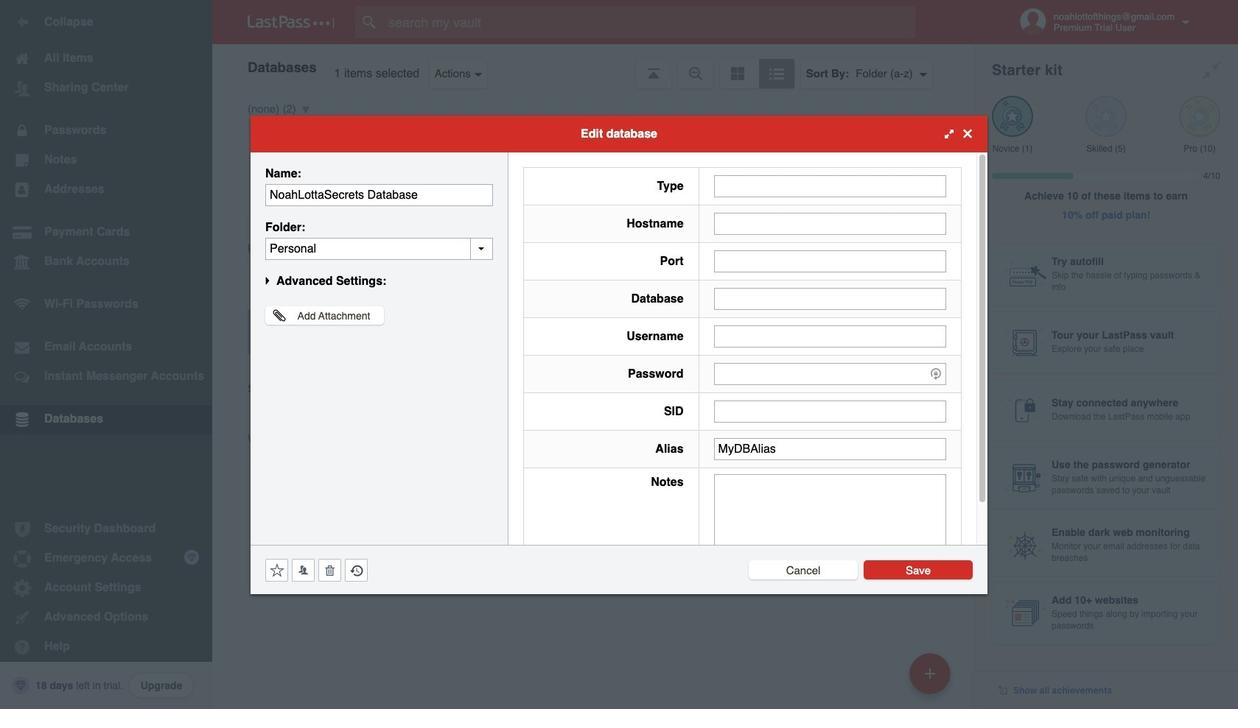 Task type: vqa. For each thing, say whether or not it's contained in the screenshot.
ALERT
no



Task type: locate. For each thing, give the bounding box(es) containing it.
dialog
[[251, 115, 988, 594]]

None password field
[[714, 363, 946, 385]]

None text field
[[714, 175, 946, 197], [265, 184, 493, 206], [714, 401, 946, 423], [714, 438, 946, 460], [714, 175, 946, 197], [265, 184, 493, 206], [714, 401, 946, 423], [714, 438, 946, 460]]

new item image
[[925, 669, 935, 679]]

None text field
[[714, 213, 946, 235], [265, 238, 493, 260], [714, 250, 946, 272], [714, 288, 946, 310], [714, 325, 946, 348], [714, 474, 946, 566], [714, 213, 946, 235], [265, 238, 493, 260], [714, 250, 946, 272], [714, 288, 946, 310], [714, 325, 946, 348], [714, 474, 946, 566]]

lastpass image
[[248, 15, 335, 29]]

Search search field
[[355, 6, 944, 38]]



Task type: describe. For each thing, give the bounding box(es) containing it.
vault options navigation
[[212, 44, 974, 88]]

new item navigation
[[904, 649, 960, 710]]

search my vault text field
[[355, 6, 944, 38]]

main navigation navigation
[[0, 0, 212, 710]]



